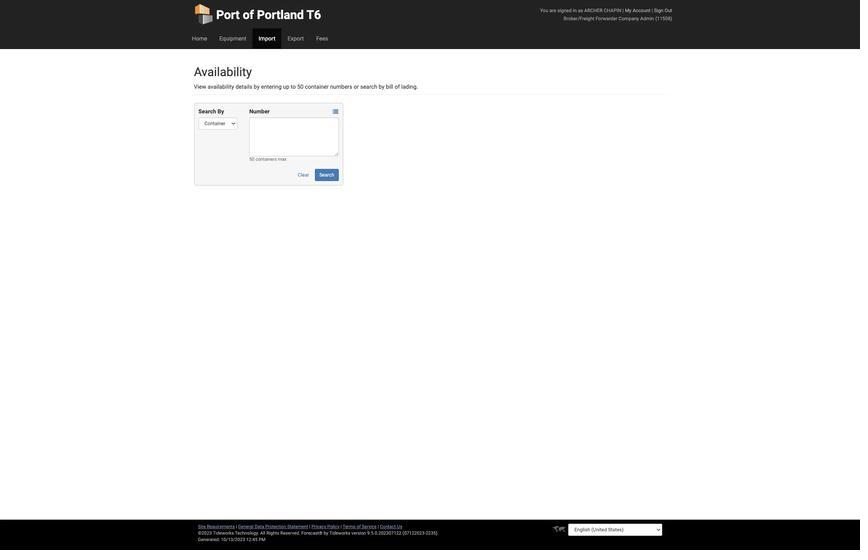 Task type: vqa. For each thing, say whether or not it's contained in the screenshot.
the middle *
no



Task type: locate. For each thing, give the bounding box(es) containing it.
reserved.
[[280, 531, 300, 536]]

50 containers max
[[249, 157, 287, 162]]

bill
[[386, 83, 393, 90]]

show list image
[[333, 109, 338, 115]]

signed
[[557, 8, 572, 13]]

by down the privacy policy link
[[324, 531, 328, 536]]

fees
[[316, 35, 328, 42]]

number
[[249, 108, 270, 115]]

search inside button
[[319, 172, 334, 178]]

1 horizontal spatial 50
[[297, 83, 304, 90]]

of up version
[[357, 525, 361, 530]]

by left bill
[[379, 83, 385, 90]]

search
[[360, 83, 377, 90]]

requirements
[[207, 525, 235, 530]]

1 horizontal spatial search
[[319, 172, 334, 178]]

equipment
[[219, 35, 246, 42]]

import
[[259, 35, 275, 42]]

rights
[[267, 531, 279, 536]]

availability
[[194, 65, 252, 79]]

sign out link
[[654, 8, 672, 13]]

admin
[[640, 16, 654, 21]]

details
[[236, 83, 252, 90]]

1 horizontal spatial by
[[324, 531, 328, 536]]

| up tideworks
[[341, 525, 342, 530]]

by right 'details'
[[254, 83, 260, 90]]

| left general
[[236, 525, 237, 530]]

0 horizontal spatial search
[[198, 108, 216, 115]]

numbers
[[330, 83, 352, 90]]

account
[[633, 8, 651, 13]]

50 right to
[[297, 83, 304, 90]]

in
[[573, 8, 577, 13]]

1 vertical spatial search
[[319, 172, 334, 178]]

t6
[[307, 8, 321, 22]]

of right bill
[[395, 83, 400, 90]]

my account link
[[625, 8, 651, 13]]

0 vertical spatial 50
[[297, 83, 304, 90]]

(11508)
[[655, 16, 672, 21]]

2 vertical spatial of
[[357, 525, 361, 530]]

you are signed in as archer chapin | my account | sign out broker/freight forwarder company admin (11508)
[[540, 8, 672, 21]]

forwarder
[[596, 16, 617, 21]]

search left by
[[198, 108, 216, 115]]

of right port
[[243, 8, 254, 22]]

search by
[[198, 108, 224, 115]]

fees button
[[310, 28, 334, 49]]

50
[[297, 83, 304, 90], [249, 157, 254, 162]]

home button
[[186, 28, 213, 49]]

technology.
[[235, 531, 259, 536]]

1 horizontal spatial of
[[357, 525, 361, 530]]

all
[[260, 531, 265, 536]]

protection
[[265, 525, 286, 530]]

of
[[243, 8, 254, 22], [395, 83, 400, 90], [357, 525, 361, 530]]

data
[[255, 525, 264, 530]]

site requirements link
[[198, 525, 235, 530]]

0 vertical spatial search
[[198, 108, 216, 115]]

| left 'my'
[[623, 8, 624, 13]]

contact us link
[[380, 525, 402, 530]]

entering
[[261, 83, 282, 90]]

1 vertical spatial of
[[395, 83, 400, 90]]

port of portland t6
[[216, 8, 321, 22]]

| up "9.5.0.202307122"
[[378, 525, 379, 530]]

Number text field
[[249, 118, 339, 156]]

by
[[254, 83, 260, 90], [379, 83, 385, 90], [324, 531, 328, 536]]

search
[[198, 108, 216, 115], [319, 172, 334, 178]]

search for search
[[319, 172, 334, 178]]

50 left containers
[[249, 157, 254, 162]]

2 horizontal spatial of
[[395, 83, 400, 90]]

portland
[[257, 8, 304, 22]]

port
[[216, 8, 240, 22]]

search right clear
[[319, 172, 334, 178]]

|
[[623, 8, 624, 13], [652, 8, 653, 13], [236, 525, 237, 530], [309, 525, 310, 530], [341, 525, 342, 530], [378, 525, 379, 530]]

tideworks
[[329, 531, 350, 536]]

privacy
[[312, 525, 326, 530]]

view availability details by entering up to 50 container numbers or search by bill of lading.
[[194, 83, 418, 90]]

2235)
[[426, 531, 438, 536]]

0 vertical spatial of
[[243, 8, 254, 22]]

0 horizontal spatial by
[[254, 83, 260, 90]]

or
[[354, 83, 359, 90]]

0 horizontal spatial of
[[243, 8, 254, 22]]

version
[[351, 531, 366, 536]]

1 vertical spatial 50
[[249, 157, 254, 162]]

©2023 tideworks
[[198, 531, 234, 536]]

terms of service link
[[343, 525, 377, 530]]



Task type: describe. For each thing, give the bounding box(es) containing it.
statement
[[287, 525, 308, 530]]

container
[[305, 83, 329, 90]]

by inside site requirements | general data protection statement | privacy policy | terms of service | contact us ©2023 tideworks technology. all rights reserved. forecast® by tideworks version 9.5.0.202307122 (07122023-2235) generated: 10/13/2023 12:45 pm
[[324, 531, 328, 536]]

max
[[278, 157, 287, 162]]

my
[[625, 8, 631, 13]]

general data protection statement link
[[238, 525, 308, 530]]

availability
[[208, 83, 234, 90]]

site
[[198, 525, 206, 530]]

search button
[[315, 169, 339, 181]]

of inside site requirements | general data protection statement | privacy policy | terms of service | contact us ©2023 tideworks technology. all rights reserved. forecast® by tideworks version 9.5.0.202307122 (07122023-2235) generated: 10/13/2023 12:45 pm
[[357, 525, 361, 530]]

search for search by
[[198, 108, 216, 115]]

broker/freight
[[564, 16, 595, 21]]

containers
[[255, 157, 277, 162]]

out
[[665, 8, 672, 13]]

lading.
[[401, 83, 418, 90]]

service
[[362, 525, 377, 530]]

archer
[[584, 8, 603, 13]]

port of portland t6 link
[[194, 0, 321, 28]]

home
[[192, 35, 207, 42]]

10/13/2023
[[221, 537, 245, 543]]

us
[[397, 525, 402, 530]]

| up forecast®
[[309, 525, 310, 530]]

terms
[[343, 525, 355, 530]]

2 horizontal spatial by
[[379, 83, 385, 90]]

by
[[218, 108, 224, 115]]

policy
[[327, 525, 339, 530]]

company
[[619, 16, 639, 21]]

sign
[[654, 8, 664, 13]]

equipment button
[[213, 28, 252, 49]]

chapin
[[604, 8, 621, 13]]

forecast®
[[301, 531, 323, 536]]

12:45
[[246, 537, 258, 543]]

site requirements | general data protection statement | privacy policy | terms of service | contact us ©2023 tideworks technology. all rights reserved. forecast® by tideworks version 9.5.0.202307122 (07122023-2235) generated: 10/13/2023 12:45 pm
[[198, 525, 438, 543]]

view
[[194, 83, 206, 90]]

up
[[283, 83, 289, 90]]

as
[[578, 8, 583, 13]]

pm
[[259, 537, 266, 543]]

privacy policy link
[[312, 525, 339, 530]]

9.5.0.202307122
[[367, 531, 401, 536]]

generated:
[[198, 537, 220, 543]]

clear button
[[293, 169, 314, 181]]

| left sign
[[652, 8, 653, 13]]

general
[[238, 525, 254, 530]]

(07122023-
[[403, 531, 426, 536]]

contact
[[380, 525, 396, 530]]

0 horizontal spatial 50
[[249, 157, 254, 162]]

export button
[[281, 28, 310, 49]]

export
[[288, 35, 304, 42]]

clear
[[298, 172, 309, 178]]

are
[[549, 8, 556, 13]]

to
[[291, 83, 296, 90]]

you
[[540, 8, 548, 13]]

import button
[[252, 28, 281, 49]]



